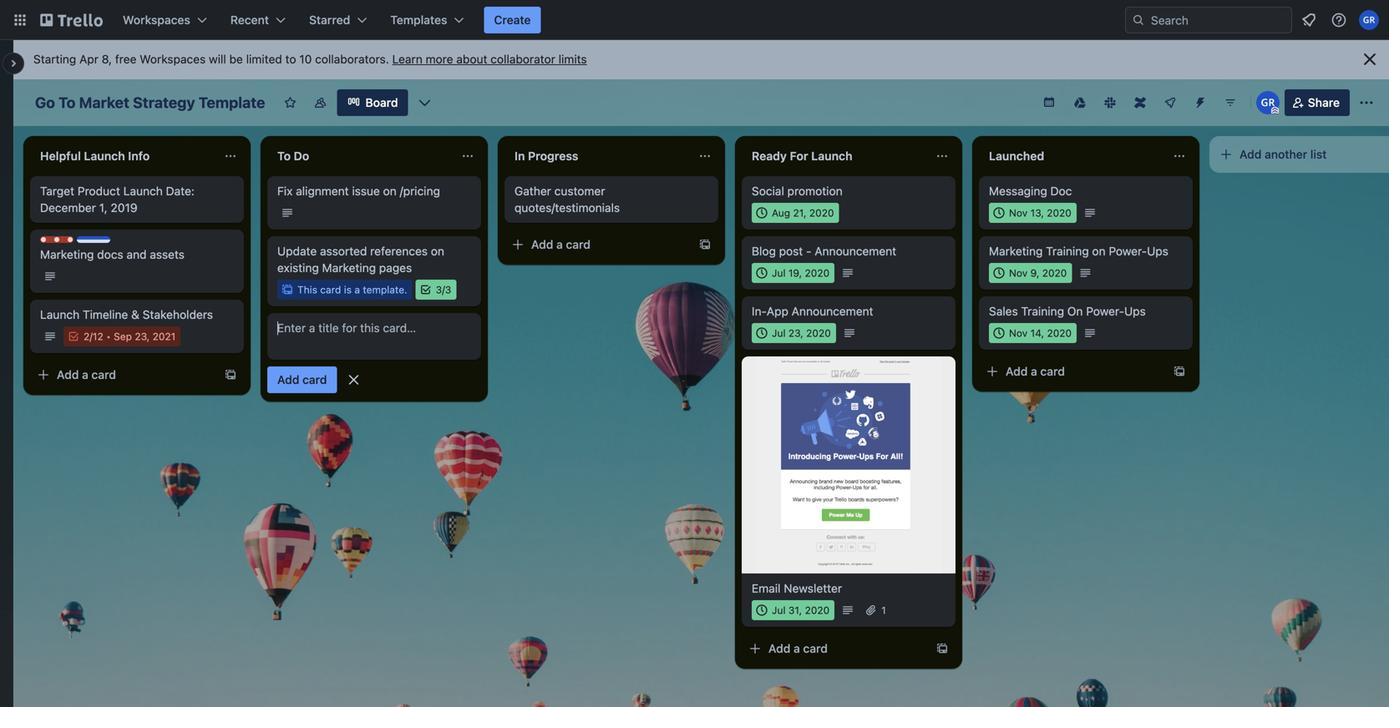 Task type: locate. For each thing, give the bounding box(es) containing it.
jul for newsletter
[[772, 605, 786, 617]]

1 horizontal spatial 3
[[445, 284, 451, 296]]

social promotion link
[[752, 183, 946, 200]]

1 horizontal spatial to
[[277, 149, 291, 163]]

on
[[383, 184, 397, 198], [431, 244, 444, 258], [1092, 244, 1106, 258]]

a down 31,
[[794, 642, 800, 656]]

workspaces down workspaces popup button
[[140, 52, 206, 66]]

in progress
[[515, 149, 579, 163]]

share
[[1308, 96, 1340, 109]]

nov left 13,
[[1009, 207, 1028, 219]]

0 horizontal spatial create from template… image
[[224, 368, 237, 382]]

To Do text field
[[267, 143, 454, 170]]

progress
[[528, 149, 579, 163]]

workspaces up free
[[123, 13, 190, 27]]

board
[[365, 96, 398, 109]]

greg robinson (gregrobinson96) image left share 'button' on the top right of page
[[1256, 91, 1280, 114]]

a for for
[[794, 642, 800, 656]]

card down •
[[91, 368, 116, 382]]

training inside sales training on power-ups link
[[1021, 305, 1064, 318]]

Board name text field
[[27, 89, 274, 116]]

marketing inside 'link'
[[40, 248, 94, 262]]

1 vertical spatial power-
[[1086, 305, 1125, 318]]

add a card button down jul 31, 2020 in the bottom of the page
[[742, 636, 926, 663]]

1 vertical spatial /
[[90, 331, 93, 343]]

1 horizontal spatial marketing
[[322, 261, 376, 275]]

23, right sep
[[135, 331, 150, 343]]

messaging doc link
[[989, 183, 1183, 200]]

0 vertical spatial announcement
[[815, 244, 897, 258]]

target
[[40, 184, 74, 198]]

primary element
[[0, 0, 1389, 40]]

•
[[106, 331, 111, 343]]

power- for on
[[1109, 244, 1147, 258]]

21,
[[793, 207, 807, 219]]

marketing up nov 9, 2020 checkbox
[[989, 244, 1043, 258]]

add a card button for in progress
[[505, 231, 688, 258]]

template.
[[363, 284, 407, 296]]

1 vertical spatial ups
[[1125, 305, 1146, 318]]

add another list
[[1240, 147, 1327, 161]]

this member is an admin of this board. image
[[1271, 107, 1279, 114]]

blog post - announcement link
[[752, 243, 946, 260]]

Jul 23, 2020 checkbox
[[752, 323, 836, 343]]

training up nov 14, 2020
[[1021, 305, 1064, 318]]

launch left info
[[84, 149, 125, 163]]

0 vertical spatial nov
[[1009, 207, 1028, 219]]

create from template… image for in progress
[[698, 238, 712, 251]]

add a card button for launched
[[979, 358, 1163, 385]]

2020 for sales
[[1047, 328, 1072, 339]]

a for progress
[[556, 238, 563, 251]]

marketing inside "update assorted references on existing marketing pages"
[[322, 261, 376, 275]]

add
[[1240, 147, 1262, 161], [531, 238, 553, 251], [1006, 365, 1028, 378], [57, 368, 79, 382], [277, 373, 299, 387], [769, 642, 791, 656]]

greg robinson (gregrobinson96) image inside primary element
[[1359, 10, 1379, 30]]

color: blue, title: none image
[[77, 236, 110, 243]]

card down jul 31, 2020 in the bottom of the page
[[803, 642, 828, 656]]

0 vertical spatial ups
[[1147, 244, 1169, 258]]

announcement up jul 23, 2020 on the right of the page
[[792, 305, 874, 318]]

2 horizontal spatial create from template… image
[[936, 642, 949, 656]]

add a card down 2
[[57, 368, 116, 382]]

Helpful Launch Info text field
[[30, 143, 217, 170]]

in
[[515, 149, 525, 163]]

card for ready for launch
[[803, 642, 828, 656]]

Launched text field
[[979, 143, 1166, 170]]

9,
[[1031, 267, 1040, 279]]

this card is a template.
[[297, 284, 407, 296]]

add a card down 14,
[[1006, 365, 1065, 378]]

a down nov 14, 2020 option
[[1031, 365, 1037, 378]]

3 nov from the top
[[1009, 328, 1028, 339]]

aug
[[772, 207, 790, 219]]

do
[[294, 149, 309, 163]]

jul left 19,
[[772, 267, 786, 279]]

0 horizontal spatial 23,
[[135, 331, 150, 343]]

1 vertical spatial nov
[[1009, 267, 1028, 279]]

info
[[128, 149, 150, 163]]

1 horizontal spatial create from template… image
[[698, 238, 712, 251]]

aug 21, 2020
[[772, 207, 834, 219]]

2020 right 9,
[[1042, 267, 1067, 279]]

23, inside "checkbox"
[[789, 328, 804, 339]]

0 horizontal spatial marketing
[[40, 248, 94, 262]]

add for ready for launch
[[769, 642, 791, 656]]

nov 13, 2020
[[1009, 207, 1072, 219]]

blog
[[752, 244, 776, 258]]

nov 9, 2020
[[1009, 267, 1067, 279]]

jul left 31,
[[772, 605, 786, 617]]

add for in progress
[[531, 238, 553, 251]]

/ for 2
[[90, 331, 93, 343]]

launch timeline & stakeholders
[[40, 308, 213, 322]]

sales training on power-ups
[[989, 305, 1146, 318]]

0 vertical spatial /
[[442, 284, 445, 296]]

2020 right 31,
[[805, 605, 830, 617]]

Nov 13, 2020 checkbox
[[989, 203, 1077, 223]]

1,
[[99, 201, 108, 215]]

nov left 14,
[[1009, 328, 1028, 339]]

issue
[[352, 184, 380, 198]]

marketing docs and assets
[[40, 248, 185, 262]]

ups for marketing training on power-ups
[[1147, 244, 1169, 258]]

card for launched
[[1041, 365, 1065, 378]]

marketing for marketing docs and assets
[[40, 248, 94, 262]]

3 jul from the top
[[772, 605, 786, 617]]

2020 down in-app announcement
[[806, 328, 831, 339]]

2 vertical spatial jul
[[772, 605, 786, 617]]

card left "cancel" icon
[[302, 373, 327, 387]]

1
[[882, 605, 886, 617]]

1 horizontal spatial on
[[431, 244, 444, 258]]

2020 right 21,
[[810, 207, 834, 219]]

update
[[277, 244, 317, 258]]

marketing down color: red, title: none icon
[[40, 248, 94, 262]]

workspaces button
[[113, 7, 217, 33]]

add a card down jul 31, 2020 in the bottom of the page
[[769, 642, 828, 656]]

0 vertical spatial greg robinson (gregrobinson96) image
[[1359, 10, 1379, 30]]

create
[[494, 13, 531, 27]]

customize views image
[[416, 94, 433, 111]]

1 horizontal spatial ups
[[1147, 244, 1169, 258]]

2 vertical spatial create from template… image
[[936, 642, 949, 656]]

on inside "update assorted references on existing marketing pages"
[[431, 244, 444, 258]]

training for sales
[[1021, 305, 1064, 318]]

a down 2
[[82, 368, 88, 382]]

0 vertical spatial training
[[1046, 244, 1089, 258]]

announcement
[[815, 244, 897, 258], [792, 305, 874, 318]]

sep
[[114, 331, 132, 343]]

jul down app
[[772, 328, 786, 339]]

2 vertical spatial nov
[[1009, 328, 1028, 339]]

recent button
[[220, 7, 296, 33]]

0 vertical spatial workspaces
[[123, 13, 190, 27]]

nov 14, 2020
[[1009, 328, 1072, 339]]

add a card for ready for launch
[[769, 642, 828, 656]]

3 / 3
[[436, 284, 451, 296]]

announcement right - on the right top
[[815, 244, 897, 258]]

jul inside jul 19, 2020 option
[[772, 267, 786, 279]]

on for references
[[431, 244, 444, 258]]

confluence icon image
[[1134, 97, 1146, 109]]

1 jul from the top
[[772, 267, 786, 279]]

in-
[[752, 305, 767, 318]]

Jul 19, 2020 checkbox
[[752, 263, 835, 283]]

card down quotes/testimonials
[[566, 238, 591, 251]]

-
[[806, 244, 812, 258]]

workspaces
[[123, 13, 190, 27], [140, 52, 206, 66]]

is
[[344, 284, 352, 296]]

2020 inside "checkbox"
[[806, 328, 831, 339]]

add a card button down quotes/testimonials
[[505, 231, 688, 258]]

to right the go
[[59, 94, 76, 112]]

nov for marketing
[[1009, 267, 1028, 279]]

customer
[[555, 184, 605, 198]]

starred button
[[299, 7, 377, 33]]

2020 right 19,
[[805, 267, 830, 279]]

/pricing
[[400, 184, 440, 198]]

0 horizontal spatial ups
[[1125, 305, 1146, 318]]

marketing for marketing training on power-ups
[[989, 244, 1043, 258]]

list
[[1311, 147, 1327, 161]]

templates button
[[380, 7, 474, 33]]

strategy
[[133, 94, 195, 112]]

0 horizontal spatial on
[[383, 184, 397, 198]]

launch right for
[[811, 149, 853, 163]]

ready
[[752, 149, 787, 163]]

post
[[779, 244, 803, 258]]

a right is
[[355, 284, 360, 296]]

on down messaging doc link
[[1092, 244, 1106, 258]]

Jul 31, 2020 checkbox
[[752, 601, 835, 621]]

1 horizontal spatial greg robinson (gregrobinson96) image
[[1359, 10, 1379, 30]]

jul
[[772, 267, 786, 279], [772, 328, 786, 339], [772, 605, 786, 617]]

2 jul from the top
[[772, 328, 786, 339]]

1 vertical spatial training
[[1021, 305, 1064, 318]]

and
[[127, 248, 147, 262]]

add a card button down sep
[[30, 362, 214, 388]]

helpful
[[40, 149, 81, 163]]

0 horizontal spatial 3
[[436, 284, 442, 296]]

training inside marketing training on power-ups link
[[1046, 244, 1089, 258]]

more
[[426, 52, 453, 66]]

2 horizontal spatial marketing
[[989, 244, 1043, 258]]

add a card down quotes/testimonials
[[531, 238, 591, 251]]

Aug 21, 2020 checkbox
[[752, 203, 839, 223]]

to inside text field
[[59, 94, 76, 112]]

target product launch date: december 1, 2019
[[40, 184, 195, 215]]

a
[[556, 238, 563, 251], [355, 284, 360, 296], [1031, 365, 1037, 378], [82, 368, 88, 382], [794, 642, 800, 656]]

star or unstar board image
[[284, 96, 297, 109]]

messaging
[[989, 184, 1048, 198]]

0 vertical spatial jul
[[772, 267, 786, 279]]

2 nov from the top
[[1009, 267, 1028, 279]]

/ left •
[[90, 331, 93, 343]]

jul inside jul 31, 2020 option
[[772, 605, 786, 617]]

2020 right 14,
[[1047, 328, 1072, 339]]

2020 right 13,
[[1047, 207, 1072, 219]]

ready for launch
[[752, 149, 853, 163]]

1 nov from the top
[[1009, 207, 1028, 219]]

1 vertical spatial announcement
[[792, 305, 874, 318]]

0 vertical spatial power-
[[1109, 244, 1147, 258]]

greg robinson (gregrobinson96) image right open information menu icon
[[1359, 10, 1379, 30]]

power- down messaging doc link
[[1109, 244, 1147, 258]]

1 vertical spatial jul
[[772, 328, 786, 339]]

cancel image
[[345, 372, 362, 388]]

Nov 9, 2020 checkbox
[[989, 263, 1072, 283]]

apr
[[79, 52, 98, 66]]

announcement inside blog post - announcement link
[[815, 244, 897, 258]]

launch up 2019
[[123, 184, 163, 198]]

2020 inside checkbox
[[1042, 267, 1067, 279]]

jul 23, 2020
[[772, 328, 831, 339]]

add a card for helpful launch info
[[57, 368, 116, 382]]

marketing down assorted
[[322, 261, 376, 275]]

messaging doc
[[989, 184, 1072, 198]]

nov inside checkbox
[[1009, 267, 1028, 279]]

workspace visible image
[[314, 96, 327, 109]]

launch
[[84, 149, 125, 163], [811, 149, 853, 163], [123, 184, 163, 198], [40, 308, 80, 322]]

training for marketing
[[1046, 244, 1089, 258]]

to
[[59, 94, 76, 112], [277, 149, 291, 163]]

jul inside jul 23, 2020 "checkbox"
[[772, 328, 786, 339]]

greg robinson (gregrobinson96) image
[[1359, 10, 1379, 30], [1256, 91, 1280, 114]]

card for helpful launch info
[[91, 368, 116, 382]]

8,
[[102, 52, 112, 66]]

1 horizontal spatial 23,
[[789, 328, 804, 339]]

add a card button down nov 14, 2020
[[979, 358, 1163, 385]]

share button
[[1285, 89, 1350, 116]]

/ right template.
[[442, 284, 445, 296]]

1 vertical spatial to
[[277, 149, 291, 163]]

on right references
[[431, 244, 444, 258]]

to inside text box
[[277, 149, 291, 163]]

0 horizontal spatial /
[[90, 331, 93, 343]]

1 horizontal spatial /
[[442, 284, 445, 296]]

limits
[[559, 52, 587, 66]]

card down nov 14, 2020
[[1041, 365, 1065, 378]]

create from template… image
[[698, 238, 712, 251], [224, 368, 237, 382], [936, 642, 949, 656]]

announcement inside in-app announcement link
[[792, 305, 874, 318]]

add for helpful launch info
[[57, 368, 79, 382]]

a down quotes/testimonials
[[556, 238, 563, 251]]

0 vertical spatial to
[[59, 94, 76, 112]]

14,
[[1031, 328, 1044, 339]]

1 vertical spatial greg robinson (gregrobinson96) image
[[1256, 91, 1280, 114]]

power- right 'on'
[[1086, 305, 1125, 318]]

0 vertical spatial create from template… image
[[698, 238, 712, 251]]

0 horizontal spatial to
[[59, 94, 76, 112]]

on right issue
[[383, 184, 397, 198]]

to left do
[[277, 149, 291, 163]]

card
[[566, 238, 591, 251], [320, 284, 341, 296], [1041, 365, 1065, 378], [91, 368, 116, 382], [302, 373, 327, 387], [803, 642, 828, 656]]

nov left 9,
[[1009, 267, 1028, 279]]

training up nov 9, 2020 at the right
[[1046, 244, 1089, 258]]

23, down in-app announcement
[[789, 328, 804, 339]]

1 vertical spatial create from template… image
[[224, 368, 237, 382]]

2020 for messaging
[[1047, 207, 1072, 219]]



Task type: vqa. For each thing, say whether or not it's contained in the screenshot.


Task type: describe. For each thing, give the bounding box(es) containing it.
collaborator
[[491, 52, 555, 66]]

2020 for email
[[805, 605, 830, 617]]

on for issue
[[383, 184, 397, 198]]

go to market strategy template
[[35, 94, 265, 112]]

limited
[[246, 52, 282, 66]]

19,
[[789, 267, 802, 279]]

google drive icon image
[[1074, 97, 1086, 109]]

10
[[299, 52, 312, 66]]

sales
[[989, 305, 1018, 318]]

create from template… image for helpful launch info
[[224, 368, 237, 382]]

timeline
[[83, 308, 128, 322]]

gather
[[515, 184, 551, 198]]

nov for messaging
[[1009, 207, 1028, 219]]

add a card for launched
[[1006, 365, 1065, 378]]

1 vertical spatial workspaces
[[140, 52, 206, 66]]

search image
[[1132, 13, 1145, 27]]

workspaces inside popup button
[[123, 13, 190, 27]]

for
[[790, 149, 808, 163]]

jul for app
[[772, 328, 786, 339]]

0 horizontal spatial greg robinson (gregrobinson96) image
[[1256, 91, 1280, 114]]

31,
[[789, 605, 802, 617]]

email newsletter link
[[752, 581, 946, 597]]

automation image
[[1187, 89, 1210, 113]]

2021
[[153, 331, 176, 343]]

pages
[[379, 261, 412, 275]]

in-app announcement
[[752, 305, 874, 318]]

marketing training on power-ups link
[[989, 243, 1183, 260]]

ups for sales training on power-ups
[[1125, 305, 1146, 318]]

update assorted references on existing marketing pages
[[277, 244, 444, 275]]

power ups image
[[1164, 96, 1177, 109]]

fix
[[277, 184, 293, 198]]

templates
[[390, 13, 447, 27]]

2020 for social
[[810, 207, 834, 219]]

12
[[93, 331, 103, 343]]

calendar power-up image
[[1042, 95, 1056, 109]]

marketing training on power-ups
[[989, 244, 1169, 258]]

fix alignment issue on /pricing link
[[277, 183, 471, 200]]

board link
[[337, 89, 408, 116]]

slack icon image
[[1104, 97, 1116, 109]]

fix alignment issue on /pricing
[[277, 184, 440, 198]]

2 3 from the left
[[445, 284, 451, 296]]

about
[[456, 52, 487, 66]]

in-app announcement link
[[752, 303, 946, 320]]

newsletter
[[784, 582, 842, 596]]

social promotion
[[752, 184, 843, 198]]

add card button
[[267, 367, 337, 394]]

this
[[297, 284, 317, 296]]

create button
[[484, 7, 541, 33]]

launch inside 'target product launch date: december 1, 2019'
[[123, 184, 163, 198]]

power- for on
[[1086, 305, 1125, 318]]

go
[[35, 94, 55, 112]]

add for launched
[[1006, 365, 1028, 378]]

email newsletter
[[752, 582, 842, 596]]

product
[[78, 184, 120, 198]]

create from template… image
[[1173, 365, 1186, 378]]

references
[[370, 244, 428, 258]]

jul 19, 2020
[[772, 267, 830, 279]]

another
[[1265, 147, 1308, 161]]

card for in progress
[[566, 238, 591, 251]]

nov for sales
[[1009, 328, 1028, 339]]

2 / 12 • sep 23, 2021
[[84, 331, 176, 343]]

assets
[[150, 248, 185, 262]]

email
[[752, 582, 781, 596]]

In Progress text field
[[505, 143, 692, 170]]

blog post - announcement
[[752, 244, 897, 258]]

2020 for blog
[[805, 267, 830, 279]]

learn more about collaborator limits link
[[392, 52, 587, 66]]

market
[[79, 94, 129, 112]]

jul for post
[[772, 267, 786, 279]]

starting apr 8, free workspaces will be limited to 10 collaborators. learn more about collaborator limits
[[33, 52, 587, 66]]

2019
[[111, 201, 137, 215]]

create from template… image for ready for launch
[[936, 642, 949, 656]]

2020 for in-
[[806, 328, 831, 339]]

add another list button
[[1210, 136, 1389, 173]]

starred
[[309, 13, 350, 27]]

update assorted references on existing marketing pages link
[[277, 243, 471, 277]]

&
[[131, 308, 139, 322]]

/ for 3
[[442, 284, 445, 296]]

to
[[285, 52, 296, 66]]

free
[[115, 52, 136, 66]]

alignment
[[296, 184, 349, 198]]

launch left timeline
[[40, 308, 80, 322]]

recent
[[230, 13, 269, 27]]

helpful launch info
[[40, 149, 150, 163]]

be
[[229, 52, 243, 66]]

launched
[[989, 149, 1045, 163]]

a for launch
[[82, 368, 88, 382]]

add a card button for ready for launch
[[742, 636, 926, 663]]

0 notifications image
[[1299, 10, 1319, 30]]

docs
[[97, 248, 123, 262]]

social
[[752, 184, 784, 198]]

marketing docs and assets link
[[40, 246, 234, 263]]

Nov 14, 2020 checkbox
[[989, 323, 1077, 343]]

add a card button for helpful launch info
[[30, 362, 214, 388]]

Search field
[[1145, 8, 1292, 33]]

card inside button
[[302, 373, 327, 387]]

color: red, title: none image
[[40, 236, 74, 243]]

template
[[199, 94, 265, 112]]

open information menu image
[[1331, 12, 1348, 28]]

show menu image
[[1358, 94, 1375, 111]]

promotion
[[788, 184, 843, 198]]

2020 for marketing
[[1042, 267, 1067, 279]]

2 horizontal spatial on
[[1092, 244, 1106, 258]]

back to home image
[[40, 7, 103, 33]]

Enter a title for this card… text field
[[267, 313, 481, 360]]

card left is
[[320, 284, 341, 296]]

1 3 from the left
[[436, 284, 442, 296]]

target product launch date: december 1, 2019 link
[[40, 183, 234, 216]]

app
[[767, 305, 789, 318]]

sales training on power-ups link
[[989, 303, 1183, 320]]

Ready For Launch text field
[[742, 143, 929, 170]]

gather customer quotes/testimonials link
[[515, 183, 708, 216]]

add a card for in progress
[[531, 238, 591, 251]]

on
[[1068, 305, 1083, 318]]

13,
[[1031, 207, 1044, 219]]

date:
[[166, 184, 195, 198]]



